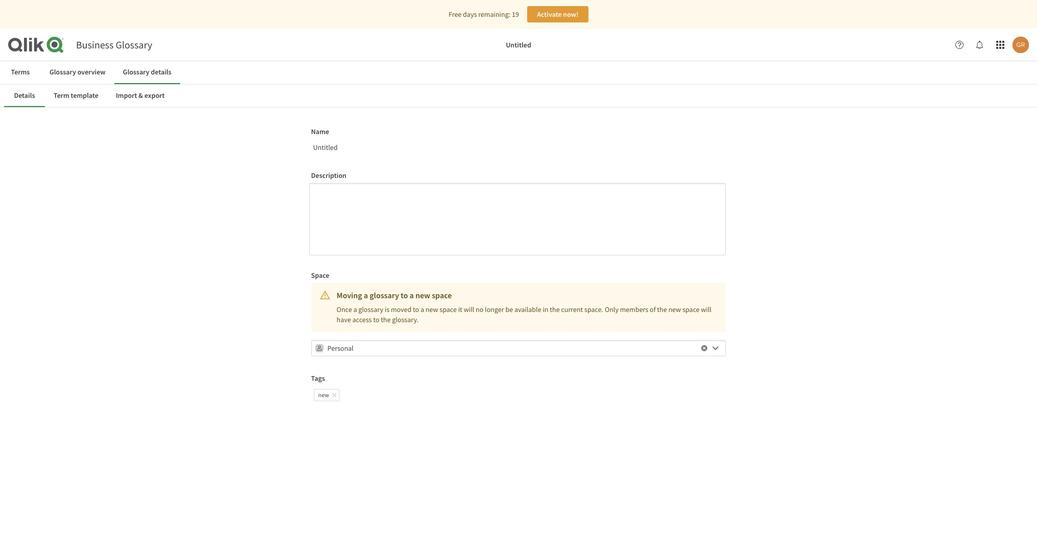 Task type: describe. For each thing, give the bounding box(es) containing it.
activate now!
[[537, 10, 579, 19]]

a up moved
[[410, 291, 414, 301]]

term
[[54, 91, 69, 100]]

a right moving
[[364, 291, 368, 301]]

untitled
[[506, 40, 531, 50]]

details
[[151, 67, 171, 77]]

export
[[144, 91, 165, 100]]

Name text field
[[309, 139, 726, 156]]

tab list containing terms
[[0, 61, 1037, 84]]

1 vertical spatial to
[[413, 305, 419, 314]]

details button
[[4, 84, 45, 107]]

overview
[[77, 67, 106, 77]]

is
[[385, 305, 390, 314]]

details
[[14, 91, 35, 100]]

greg robinson image
[[1013, 37, 1029, 53]]

0 vertical spatial to
[[401, 291, 408, 301]]

business glossary element
[[76, 38, 152, 51]]

untitled element
[[212, 40, 825, 50]]

moving a glossary to a new space alert
[[311, 283, 726, 332]]

glossary details button
[[114, 61, 180, 84]]

moved
[[391, 305, 412, 314]]

Description text field
[[309, 183, 726, 256]]

new inside button
[[318, 392, 329, 399]]

1 will from the left
[[464, 305, 474, 314]]

tab list containing details
[[4, 84, 1031, 107]]

only
[[605, 305, 619, 314]]

space.
[[585, 305, 603, 314]]

space
[[311, 271, 329, 280]]

in
[[543, 305, 549, 314]]

0 vertical spatial glossary
[[370, 291, 399, 301]]

moving a glossary to a new space once a glossary is moved to a new space it will no longer be available in the current space. only members of the new space will have access to the glossary.
[[337, 291, 712, 325]]



Task type: vqa. For each thing, say whether or not it's contained in the screenshot.
glossary.
yes



Task type: locate. For each thing, give the bounding box(es) containing it.
0 horizontal spatial the
[[381, 315, 391, 325]]

a
[[364, 291, 368, 301], [410, 291, 414, 301], [353, 305, 357, 314], [421, 305, 424, 314]]

access
[[352, 315, 372, 325]]

glossary up access
[[358, 305, 383, 314]]

glossary inside glossary overview "button"
[[50, 67, 76, 77]]

activate now! link
[[527, 6, 589, 22]]

Select space text field
[[328, 340, 700, 357]]

to up glossary.
[[413, 305, 419, 314]]

2 vertical spatial to
[[373, 315, 379, 325]]

term template button
[[45, 84, 107, 107]]

import
[[116, 91, 137, 100]]

glossary overview
[[50, 67, 106, 77]]

the right of
[[657, 305, 667, 314]]

0 horizontal spatial to
[[373, 315, 379, 325]]

1 vertical spatial tab list
[[4, 84, 1031, 107]]

be
[[506, 305, 513, 314]]

terms
[[11, 67, 30, 77]]

0 vertical spatial tab list
[[0, 61, 1037, 84]]

description
[[311, 171, 346, 180]]

19
[[512, 10, 519, 19]]

glossary
[[116, 38, 152, 51], [50, 67, 76, 77], [123, 67, 149, 77]]

a right moved
[[421, 305, 424, 314]]

new up glossary.
[[416, 291, 430, 301]]

tab list
[[0, 61, 1037, 84], [4, 84, 1031, 107]]

days
[[463, 10, 477, 19]]

template
[[71, 91, 98, 100]]

glossary up is
[[370, 291, 399, 301]]

current
[[561, 305, 583, 314]]

new
[[416, 291, 430, 301], [426, 305, 438, 314], [669, 305, 681, 314], [318, 392, 329, 399]]

tags
[[311, 374, 325, 384]]

no
[[476, 305, 484, 314]]

glossary details
[[123, 67, 171, 77]]

tab list down the untitled at the top of the page
[[4, 84, 1031, 107]]

once
[[337, 305, 352, 314]]

will
[[464, 305, 474, 314], [701, 305, 712, 314]]

&
[[139, 91, 143, 100]]

space
[[432, 291, 452, 301], [440, 305, 457, 314], [683, 305, 700, 314]]

new right of
[[669, 305, 681, 314]]

tab list down untitled element
[[0, 61, 1037, 84]]

members
[[620, 305, 648, 314]]

new down tags
[[318, 392, 329, 399]]

1 horizontal spatial to
[[401, 291, 408, 301]]

longer
[[485, 305, 504, 314]]

the right in
[[550, 305, 560, 314]]

glossary up glossary details
[[116, 38, 152, 51]]

glossary overview button
[[41, 61, 114, 84]]

terms button
[[0, 61, 41, 84]]

term template
[[54, 91, 98, 100]]

2 horizontal spatial to
[[413, 305, 419, 314]]

to right access
[[373, 315, 379, 325]]

glossary up import & export
[[123, 67, 149, 77]]

free days remaining: 19
[[449, 10, 519, 19]]

now!
[[563, 10, 579, 19]]

the
[[550, 305, 560, 314], [657, 305, 667, 314], [381, 315, 391, 325]]

2 will from the left
[[701, 305, 712, 314]]

have
[[337, 315, 351, 325]]

it
[[458, 305, 462, 314]]

glossary for glossary overview
[[50, 67, 76, 77]]

1 horizontal spatial the
[[550, 305, 560, 314]]

to up moved
[[401, 291, 408, 301]]

business
[[76, 38, 114, 51]]

glossary
[[370, 291, 399, 301], [358, 305, 383, 314]]

available
[[515, 305, 541, 314]]

glossary.
[[392, 315, 419, 325]]

None text field
[[339, 388, 706, 404]]

to
[[401, 291, 408, 301], [413, 305, 419, 314], [373, 315, 379, 325]]

moving
[[337, 291, 362, 301]]

0 horizontal spatial will
[[464, 305, 474, 314]]

business glossary
[[76, 38, 152, 51]]

of
[[650, 305, 656, 314]]

import & export button
[[107, 84, 173, 107]]

the down is
[[381, 315, 391, 325]]

glossary for glossary details
[[123, 67, 149, 77]]

new left it
[[426, 305, 438, 314]]

1 horizontal spatial will
[[701, 305, 712, 314]]

glossary inside glossary details 'button'
[[123, 67, 149, 77]]

remaining:
[[478, 10, 511, 19]]

name
[[311, 127, 329, 136]]

1 vertical spatial glossary
[[358, 305, 383, 314]]

new button
[[314, 390, 339, 402]]

a right once at the left
[[353, 305, 357, 314]]

activate
[[537, 10, 562, 19]]

2 horizontal spatial the
[[657, 305, 667, 314]]

glossary up term
[[50, 67, 76, 77]]

free
[[449, 10, 462, 19]]

import & export
[[116, 91, 165, 100]]



